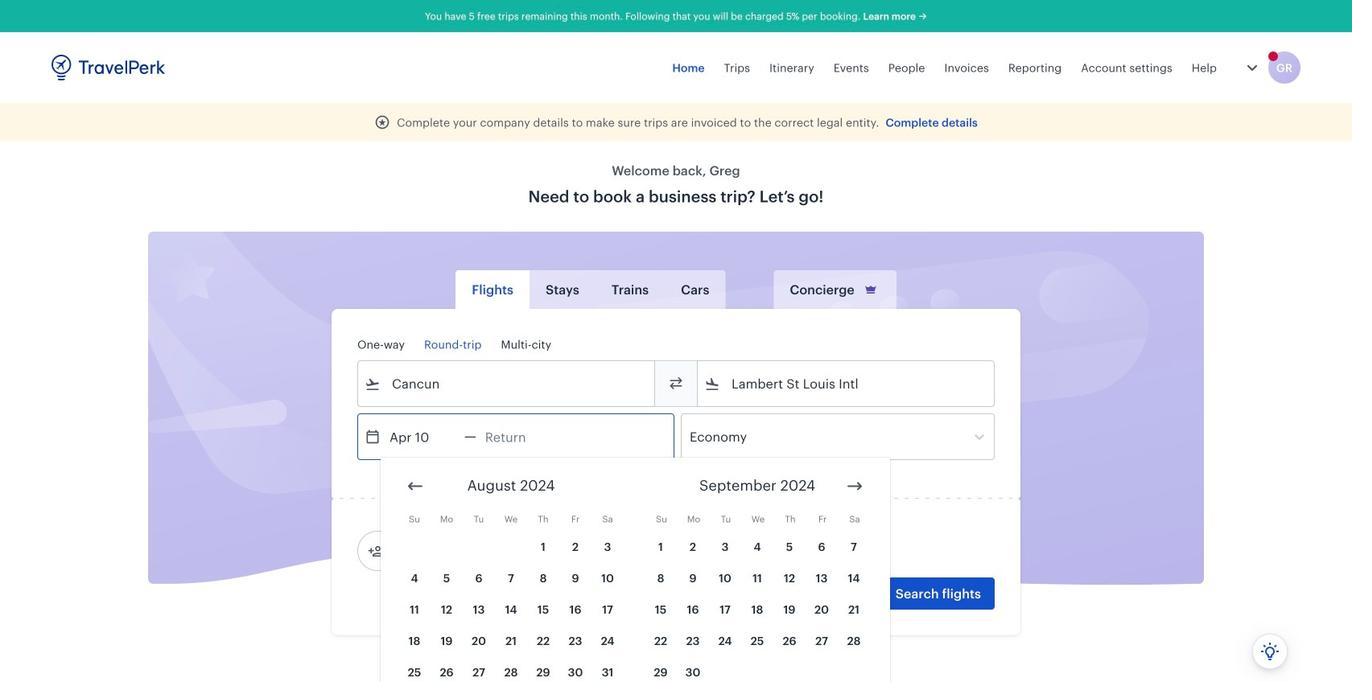 Task type: locate. For each thing, give the bounding box(es) containing it.
move backward to switch to the previous month. image
[[406, 477, 425, 496]]

Add first traveler search field
[[384, 539, 552, 565]]

calendar application
[[381, 458, 1353, 683]]

Depart text field
[[381, 415, 465, 460]]



Task type: describe. For each thing, give the bounding box(es) containing it.
From search field
[[381, 371, 634, 397]]

Return text field
[[477, 415, 560, 460]]

move forward to switch to the next month. image
[[846, 477, 865, 496]]

To search field
[[721, 371, 974, 397]]



